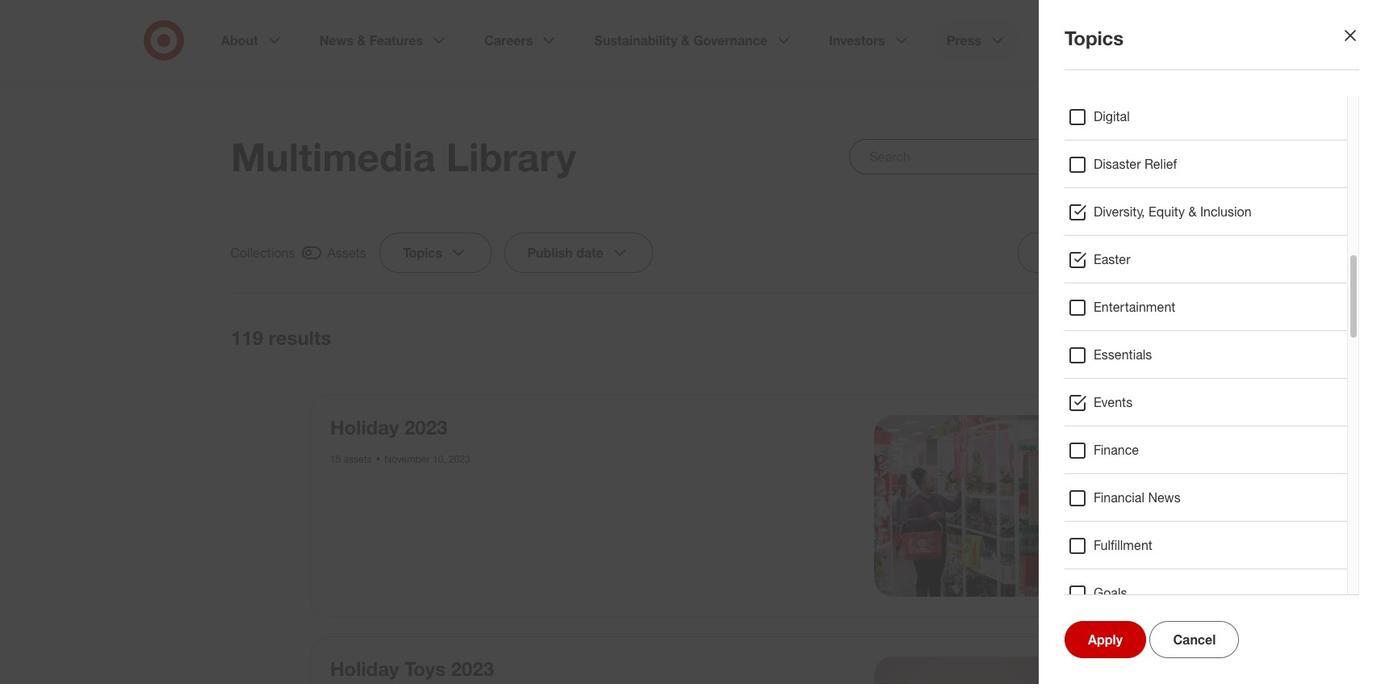 Task type: vqa. For each thing, say whether or not it's contained in the screenshot.
12.5mb)
no



Task type: describe. For each thing, give the bounding box(es) containing it.
Digital checkbox
[[1068, 107, 1088, 127]]

holiday 2023
[[330, 415, 448, 439]]

inclusion
[[1201, 204, 1252, 220]]

easter
[[1094, 251, 1131, 267]]

financial news
[[1094, 489, 1181, 506]]

date
[[577, 245, 604, 261]]

entertainment
[[1094, 299, 1176, 315]]

Disaster Relief checkbox
[[1068, 155, 1088, 174]]

Goals checkbox
[[1068, 584, 1088, 603]]

Events checkbox
[[1068, 393, 1088, 413]]

essentials
[[1094, 346, 1153, 363]]

checked image
[[302, 243, 321, 262]]

Search search field
[[850, 139, 1155, 174]]

unchecked image
[[1110, 328, 1129, 347]]

news
[[1149, 489, 1181, 506]]

0 vertical spatial 2023
[[405, 415, 448, 439]]

assets
[[344, 453, 372, 465]]

collections
[[231, 245, 296, 261]]

digital
[[1094, 108, 1130, 124]]

2023 for 10,
[[449, 453, 470, 465]]

topics dialog
[[0, 0, 1386, 684]]

library
[[446, 133, 577, 180]]

Fulfillment checkbox
[[1068, 536, 1088, 556]]

2023 for toys
[[451, 656, 494, 680]]

Entertainment checkbox
[[1068, 298, 1088, 317]]

a guest carrying a red target basket browses colorful holiday displays. image
[[874, 415, 1056, 596]]

&
[[1189, 204, 1197, 220]]

november
[[385, 453, 430, 465]]

relief
[[1145, 156, 1178, 172]]

equity
[[1149, 204, 1186, 220]]

holiday toys 2023
[[330, 656, 494, 680]]

publish date
[[528, 245, 604, 261]]

november 10, 2023
[[385, 453, 470, 465]]

apply
[[1089, 632, 1123, 648]]

holiday toys 2023 link
[[330, 656, 494, 680]]

Essentials checkbox
[[1068, 346, 1088, 365]]

disaster relief
[[1094, 156, 1178, 172]]

119
[[231, 325, 263, 350]]



Task type: locate. For each thing, give the bounding box(es) containing it.
1 horizontal spatial topics
[[1065, 26, 1124, 50]]

2 holiday from the top
[[330, 656, 399, 680]]

2023 up 'november 10, 2023'
[[405, 415, 448, 439]]

apply button
[[1065, 621, 1147, 658]]

diversity,
[[1094, 204, 1146, 220]]

15 assets
[[330, 453, 372, 465]]

2023
[[405, 415, 448, 439], [449, 453, 470, 465], [451, 656, 494, 680]]

multimedia library
[[231, 133, 577, 180]]

holiday up assets
[[330, 415, 399, 439]]

2 vertical spatial 2023
[[451, 656, 494, 680]]

holiday for holiday 2023
[[330, 415, 399, 439]]

0 horizontal spatial topics
[[403, 245, 443, 261]]

1 vertical spatial topics
[[403, 245, 443, 261]]

1 vertical spatial 2023
[[449, 453, 470, 465]]

goals
[[1094, 585, 1128, 601]]

multimedia
[[231, 133, 436, 180]]

events
[[1094, 394, 1133, 410]]

holiday 2023 link
[[330, 415, 448, 439]]

holiday for holiday toys 2023
[[330, 656, 399, 680]]

publish
[[528, 245, 574, 261]]

Easter checkbox
[[1068, 250, 1088, 270]]

2023 right 10, at the bottom left
[[449, 453, 470, 465]]

1 vertical spatial holiday
[[330, 656, 399, 680]]

topics inside the topics 'button'
[[403, 245, 443, 261]]

Financial News checkbox
[[1068, 489, 1088, 508]]

fulfillment
[[1094, 537, 1153, 553]]

topics button
[[380, 233, 492, 273]]

holiday left "toys"
[[330, 656, 399, 680]]

topics up digital
[[1065, 26, 1124, 50]]

Finance checkbox
[[1068, 441, 1088, 460]]

Diversity, Equity & Inclusion checkbox
[[1068, 203, 1088, 222]]

None checkbox
[[231, 242, 367, 263], [1084, 325, 1155, 350], [231, 242, 367, 263], [1084, 325, 1155, 350]]

topics inside the topics dialog
[[1065, 26, 1124, 50]]

finance
[[1094, 442, 1140, 458]]

publish date button
[[505, 233, 654, 273]]

disaster
[[1094, 156, 1142, 172]]

0 vertical spatial holiday
[[330, 415, 399, 439]]

119 results
[[231, 325, 331, 350]]

results
[[269, 325, 331, 350]]

10,
[[433, 453, 446, 465]]

1 holiday from the top
[[330, 415, 399, 439]]

cancel
[[1174, 632, 1217, 648]]

assets
[[328, 245, 367, 261]]

financial
[[1094, 489, 1145, 506]]

topics
[[1065, 26, 1124, 50], [403, 245, 443, 261]]

diversity, equity & inclusion
[[1094, 204, 1252, 220]]

cancel button
[[1150, 621, 1240, 658]]

holiday
[[330, 415, 399, 439], [330, 656, 399, 680]]

toys
[[405, 656, 446, 680]]

2023 right "toys"
[[451, 656, 494, 680]]

0 vertical spatial topics
[[1065, 26, 1124, 50]]

15
[[330, 453, 341, 465]]

topics right assets
[[403, 245, 443, 261]]



